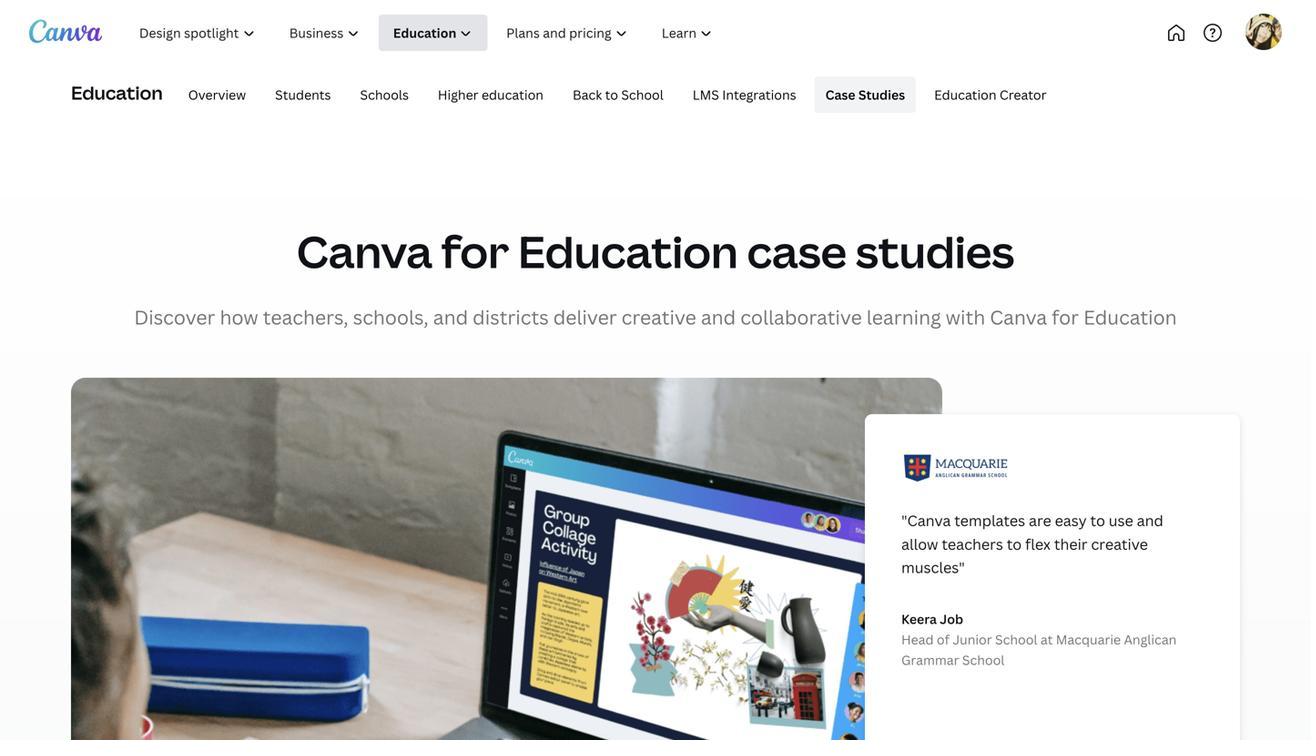 Task type: locate. For each thing, give the bounding box(es) containing it.
0 vertical spatial school
[[621, 86, 664, 103]]

menu bar
[[170, 76, 1058, 113]]

0 horizontal spatial creative
[[622, 304, 696, 330]]

0 vertical spatial for
[[441, 221, 509, 281]]

1 vertical spatial for
[[1052, 304, 1079, 330]]

school down junior
[[962, 651, 1005, 669]]

and right schools,
[[433, 304, 468, 330]]

top level navigation element
[[124, 15, 790, 51]]

at
[[1041, 631, 1053, 648]]

and
[[433, 304, 468, 330], [701, 304, 736, 330], [1137, 511, 1164, 531]]

1 horizontal spatial to
[[1007, 534, 1022, 554]]

education
[[71, 80, 163, 105], [934, 86, 997, 103], [518, 221, 738, 281], [1084, 304, 1177, 330]]

to left use
[[1090, 511, 1105, 531]]

2 vertical spatial school
[[962, 651, 1005, 669]]

flex
[[1025, 534, 1051, 554]]

0 vertical spatial to
[[605, 86, 618, 103]]

1 vertical spatial canva
[[990, 304, 1047, 330]]

keera
[[901, 610, 937, 628]]

use
[[1109, 511, 1133, 531]]

2 horizontal spatial and
[[1137, 511, 1164, 531]]

2 vertical spatial to
[[1007, 534, 1022, 554]]

1 horizontal spatial canva
[[990, 304, 1047, 330]]

students link
[[264, 76, 342, 113]]

for
[[441, 221, 509, 281], [1052, 304, 1079, 330]]

1 vertical spatial to
[[1090, 511, 1105, 531]]

to right back on the left of page
[[605, 86, 618, 103]]

studies
[[859, 86, 905, 103]]

education inside education creator link
[[934, 86, 997, 103]]

with
[[946, 304, 985, 330]]

and left collaborative
[[701, 304, 736, 330]]

school inside menu bar
[[621, 86, 664, 103]]

school right back on the left of page
[[621, 86, 664, 103]]

keera job head of junior school at macquarie anglican grammar school
[[901, 610, 1177, 669]]

canva
[[297, 221, 432, 281], [990, 304, 1047, 330]]

their
[[1054, 534, 1088, 554]]

creative down canva for education case studies
[[622, 304, 696, 330]]

2 horizontal spatial to
[[1090, 511, 1105, 531]]

1 horizontal spatial and
[[701, 304, 736, 330]]

creator
[[1000, 86, 1047, 103]]

canva up schools,
[[297, 221, 432, 281]]

case
[[747, 221, 847, 281]]

junior
[[953, 631, 992, 648]]

muscles"
[[901, 558, 965, 577]]

and inside "canva templates are easy to use and allow teachers to flex their creative muscles"
[[1137, 511, 1164, 531]]

allow
[[901, 534, 938, 554]]

studies
[[856, 221, 1015, 281]]

0 horizontal spatial to
[[605, 86, 618, 103]]

to left flex
[[1007, 534, 1022, 554]]

creative down use
[[1091, 534, 1148, 554]]

head
[[901, 631, 934, 648]]

overview link
[[177, 76, 257, 113]]

school left at
[[995, 631, 1038, 648]]

and right use
[[1137, 511, 1164, 531]]

education creator
[[934, 86, 1047, 103]]

to
[[605, 86, 618, 103], [1090, 511, 1105, 531], [1007, 534, 1022, 554]]

1 horizontal spatial creative
[[1091, 534, 1148, 554]]

0 vertical spatial creative
[[622, 304, 696, 330]]

0 vertical spatial canva
[[297, 221, 432, 281]]

school
[[621, 86, 664, 103], [995, 631, 1038, 648], [962, 651, 1005, 669]]

canva right the with
[[990, 304, 1047, 330]]

canva for education case studies
[[297, 221, 1015, 281]]

1 vertical spatial creative
[[1091, 534, 1148, 554]]

higher education
[[438, 86, 544, 103]]

0 horizontal spatial canva
[[297, 221, 432, 281]]

learning
[[867, 304, 941, 330]]

schools
[[360, 86, 409, 103]]

case
[[826, 86, 856, 103]]

back to school
[[573, 86, 664, 103]]

creative
[[622, 304, 696, 330], [1091, 534, 1148, 554]]



Task type: describe. For each thing, give the bounding box(es) containing it.
lms
[[693, 86, 719, 103]]

1 vertical spatial school
[[995, 631, 1038, 648]]

templates
[[954, 511, 1025, 531]]

"canva
[[901, 511, 951, 531]]

lms integrations
[[693, 86, 796, 103]]

1 horizontal spatial for
[[1052, 304, 1079, 330]]

education creator link
[[923, 76, 1058, 113]]

easy
[[1055, 511, 1087, 531]]

higher education link
[[427, 76, 554, 113]]

schools link
[[349, 76, 420, 113]]

creative inside "canva templates are easy to use and allow teachers to flex their creative muscles"
[[1091, 534, 1148, 554]]

grammar
[[901, 651, 959, 669]]

to inside menu bar
[[605, 86, 618, 103]]

schools,
[[353, 304, 429, 330]]

integrations
[[722, 86, 796, 103]]

deliver
[[553, 304, 617, 330]]

districts
[[473, 304, 549, 330]]

back
[[573, 86, 602, 103]]

teachers
[[942, 534, 1003, 554]]

0 horizontal spatial for
[[441, 221, 509, 281]]

lms integrations link
[[682, 76, 807, 113]]

case studies link
[[815, 76, 916, 113]]

anglican
[[1124, 631, 1177, 648]]

collaborative
[[740, 304, 862, 330]]

"canva templates are easy to use and allow teachers to flex their creative muscles"
[[901, 511, 1164, 577]]

teachers,
[[263, 304, 348, 330]]

back to school link
[[562, 76, 675, 113]]

case studies
[[826, 86, 905, 103]]

menu bar containing overview
[[170, 76, 1058, 113]]

of
[[937, 631, 950, 648]]

discover
[[134, 304, 215, 330]]

are
[[1029, 511, 1051, 531]]

education
[[482, 86, 544, 103]]

students
[[275, 86, 331, 103]]

higher
[[438, 86, 479, 103]]

job
[[940, 610, 963, 628]]

macquarie
[[1056, 631, 1121, 648]]

discover how teachers, schools, and districts deliver creative and collaborative learning with canva for education
[[134, 304, 1177, 330]]

0 horizontal spatial and
[[433, 304, 468, 330]]

how
[[220, 304, 258, 330]]

overview
[[188, 86, 246, 103]]



Task type: vqa. For each thing, say whether or not it's contained in the screenshot.
Shared
no



